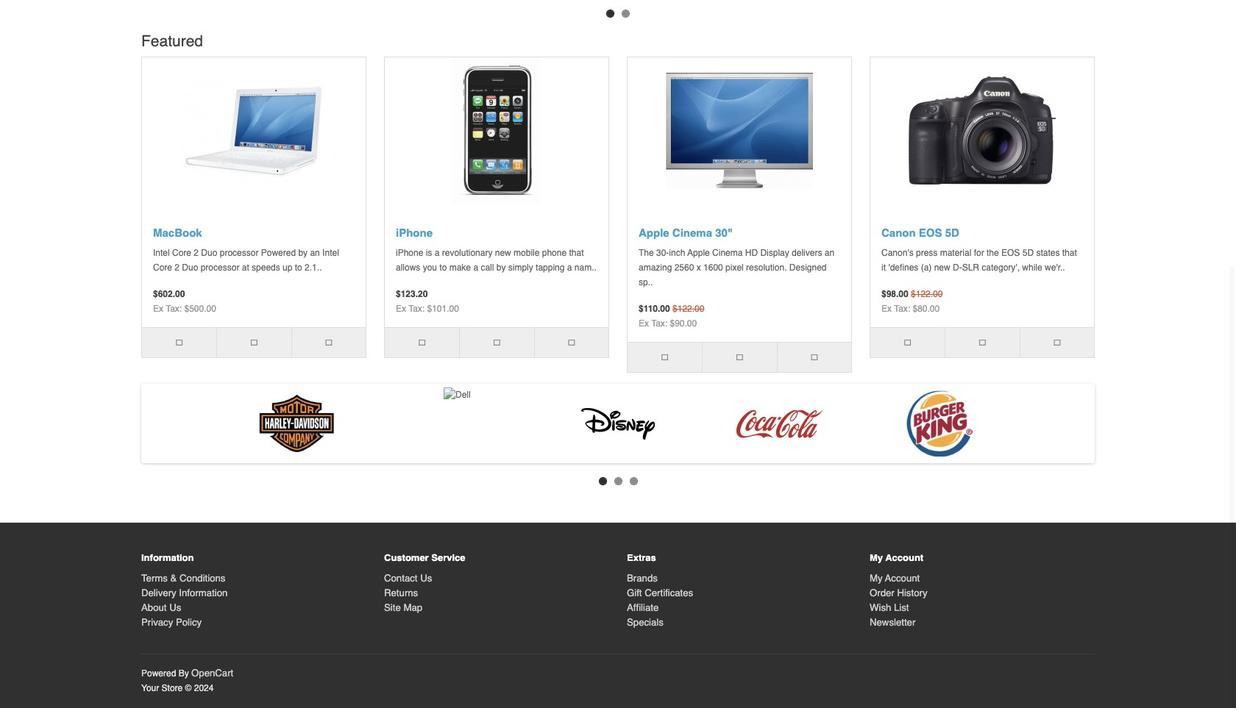 Task type: describe. For each thing, give the bounding box(es) containing it.
apple cinema 30" link
[[639, 227, 733, 239]]

an inside the 30-inch apple cinema hd display delivers an amazing 2560 x 1600 pixel resolution. designed sp..
[[825, 248, 835, 258]]

order history link
[[870, 588, 928, 599]]

30"
[[715, 227, 733, 239]]

phone
[[542, 248, 567, 258]]

2024
[[194, 683, 214, 694]]

$122.00 for eos
[[911, 289, 943, 300]]

add to wish list image for apple cinema 30"
[[736, 353, 743, 362]]

that inside iphone is a revolutionary new mobile phone that allows you to make a call by simply tapping a nam..
[[569, 248, 584, 258]]

compare this product image for apple cinema 30"
[[811, 353, 818, 362]]

newsletter link
[[870, 617, 916, 628]]

simply
[[508, 263, 533, 273]]

iphone for iphone is a revolutionary new mobile phone that allows you to make a call by simply tapping a nam..
[[396, 248, 423, 258]]

add to wish list image for iphone
[[494, 339, 501, 347]]

0 vertical spatial processor
[[220, 248, 259, 258]]

tapping
[[536, 263, 565, 273]]

x
[[697, 263, 701, 273]]

inch
[[669, 248, 685, 258]]

$90.00
[[670, 319, 697, 329]]

is
[[426, 248, 432, 258]]

0 vertical spatial apple
[[639, 227, 669, 239]]

conditions
[[180, 573, 226, 584]]

that inside canon's press material for the eos 5d states that it 'defines (a) new d-slr category', while we'r..
[[1062, 248, 1077, 258]]

macbook link
[[153, 227, 202, 239]]

compare this product image for canon eos 5d
[[1054, 339, 1061, 347]]

about us link
[[141, 603, 181, 614]]

eos inside canon's press material for the eos 5d states that it 'defines (a) new d-slr category', while we'r..
[[1002, 248, 1020, 258]]

tax: inside $98.00 $122.00 ex tax: $80.00
[[894, 304, 910, 314]]

specials link
[[627, 617, 664, 628]]

pixel
[[726, 263, 744, 273]]

0 horizontal spatial a
[[435, 248, 440, 258]]

macbook
[[153, 227, 202, 239]]

canon's
[[882, 248, 914, 258]]

add to cart image for apple
[[662, 353, 668, 362]]

display
[[760, 248, 789, 258]]

ex inside $98.00 $122.00 ex tax: $80.00
[[882, 304, 892, 314]]

add to wish list image for macbook
[[251, 339, 258, 347]]

site map link
[[384, 603, 422, 614]]

resolution.
[[746, 263, 787, 273]]

powered inside the powered by opencart your store © 2024
[[141, 669, 176, 679]]

harley davidson image
[[249, 387, 344, 461]]

certificates
[[645, 588, 693, 599]]

'defines
[[888, 263, 919, 273]]

canon eos 5d image
[[909, 58, 1056, 205]]

powered by opencart your store © 2024
[[141, 668, 233, 694]]

5d inside canon's press material for the eos 5d states that it 'defines (a) new d-slr category', while we'r..
[[1023, 248, 1034, 258]]

sp..
[[639, 278, 653, 288]]

map
[[404, 603, 422, 614]]

canon's press material for the eos 5d states that it 'defines (a) new d-slr category', while we'r..
[[882, 248, 1077, 273]]

$123.20
[[396, 289, 428, 300]]

us inside contact us returns site map
[[420, 573, 432, 584]]

tax: inside $123.20 ex tax: $101.00
[[409, 304, 425, 314]]

states
[[1036, 248, 1060, 258]]

cinema inside the 30-inch apple cinema hd display delivers an amazing 2560 x 1600 pixel resolution. designed sp..
[[712, 248, 743, 258]]

1 vertical spatial duo
[[182, 263, 198, 273]]

by inside iphone is a revolutionary new mobile phone that allows you to make a call by simply tapping a nam..
[[497, 263, 506, 273]]

iphone is a revolutionary new mobile phone that allows you to make a call by simply tapping a nam..
[[396, 248, 597, 273]]

new inside canon's press material for the eos 5d states that it 'defines (a) new d-slr category', while we'r..
[[934, 263, 951, 273]]

extras
[[627, 553, 656, 564]]

0 vertical spatial cinema
[[672, 227, 712, 239]]

terms
[[141, 573, 168, 584]]

2 horizontal spatial a
[[567, 263, 572, 273]]

$602.00 ex tax: $500.00
[[153, 289, 216, 314]]

1 vertical spatial core
[[153, 263, 172, 273]]

(a)
[[921, 263, 932, 273]]

the
[[987, 248, 999, 258]]

newsletter
[[870, 617, 916, 628]]

$98.00
[[882, 289, 909, 300]]

add to cart image for iphone
[[419, 339, 426, 347]]

canon eos 5d link
[[882, 227, 960, 239]]

canon eos 5d
[[882, 227, 960, 239]]

compare this product image for macbook
[[325, 339, 332, 347]]

30-
[[656, 248, 669, 258]]

apple cinema 30"
[[639, 227, 733, 239]]

we'r..
[[1045, 263, 1065, 273]]

$123.20 ex tax: $101.00
[[396, 289, 459, 314]]

category',
[[982, 263, 1020, 273]]

customer
[[384, 553, 429, 564]]

call
[[481, 263, 494, 273]]

make
[[449, 263, 471, 273]]

wish
[[870, 603, 891, 614]]

0 vertical spatial eos
[[919, 227, 942, 239]]

account for my account
[[886, 553, 924, 564]]

about
[[141, 603, 167, 614]]

material
[[940, 248, 972, 258]]

0 horizontal spatial 2
[[175, 263, 180, 273]]

brands link
[[627, 573, 658, 584]]

2.1..
[[305, 263, 322, 273]]

returns
[[384, 588, 418, 599]]

1600
[[704, 263, 723, 273]]

d-
[[953, 263, 962, 273]]

us inside terms & conditions delivery information about us privacy policy
[[169, 603, 181, 614]]

affiliate link
[[627, 603, 659, 614]]

contact us link
[[384, 573, 432, 584]]

intel core 2 duo processor powered by an intel core 2 duo processor at speeds up to 2.1..
[[153, 248, 339, 273]]

returns link
[[384, 588, 418, 599]]

affiliate
[[627, 603, 659, 614]]

the 30-inch apple cinema hd display delivers an amazing 2560 x 1600 pixel resolution. designed sp..
[[639, 248, 835, 288]]

$602.00
[[153, 289, 185, 300]]

terms & conditions delivery information about us privacy policy
[[141, 573, 228, 628]]

by inside intel core 2 duo processor powered by an intel core 2 duo processor at speeds up to 2.1..
[[298, 248, 308, 258]]

brands gift certificates affiliate specials
[[627, 573, 693, 628]]

service
[[431, 553, 465, 564]]

1 horizontal spatial 2
[[194, 248, 199, 258]]

the
[[639, 248, 654, 258]]

hd
[[745, 248, 758, 258]]

to inside intel core 2 duo processor powered by an intel core 2 duo processor at speeds up to 2.1..
[[295, 263, 302, 273]]

contact
[[384, 573, 418, 584]]

you
[[423, 263, 437, 273]]

gift certificates link
[[627, 588, 693, 599]]

designed
[[789, 263, 827, 273]]



Task type: vqa. For each thing, say whether or not it's contained in the screenshot.
the right $122.00
yes



Task type: locate. For each thing, give the bounding box(es) containing it.
to
[[295, 263, 302, 273], [440, 263, 447, 273]]

1 horizontal spatial add to cart image
[[419, 339, 426, 347]]

customer service
[[384, 553, 465, 564]]

0 vertical spatial $122.00
[[911, 289, 943, 300]]

$122.00 up $80.00
[[911, 289, 943, 300]]

to inside iphone is a revolutionary new mobile phone that allows you to make a call by simply tapping a nam..
[[440, 263, 447, 273]]

$500.00
[[184, 304, 216, 314]]

tax: inside the $110.00 $122.00 ex tax: $90.00
[[651, 319, 668, 329]]

0 horizontal spatial new
[[495, 248, 511, 258]]

ex down $98.00
[[882, 304, 892, 314]]

my account order history wish list newsletter
[[870, 573, 928, 628]]

1 vertical spatial us
[[169, 603, 181, 614]]

0 vertical spatial us
[[420, 573, 432, 584]]

a left call
[[473, 263, 478, 273]]

©
[[185, 683, 192, 694]]

delivers
[[792, 248, 822, 258]]

1 horizontal spatial 5d
[[1023, 248, 1034, 258]]

powered up the your
[[141, 669, 176, 679]]

1 horizontal spatial a
[[473, 263, 478, 273]]

wish list link
[[870, 603, 909, 614]]

1 vertical spatial 2
[[175, 263, 180, 273]]

0 vertical spatial duo
[[201, 248, 217, 258]]

ex down $602.00
[[153, 304, 163, 314]]

1 vertical spatial add to cart image
[[662, 353, 668, 362]]

burger king image
[[892, 387, 988, 461]]

0 horizontal spatial add to cart image
[[176, 339, 183, 347]]

1 horizontal spatial apple
[[688, 248, 710, 258]]

ex inside the $110.00 $122.00 ex tax: $90.00
[[639, 319, 649, 329]]

that up nam..
[[569, 248, 584, 258]]

1 my from the top
[[870, 553, 883, 564]]

0 vertical spatial iphone
[[396, 227, 433, 239]]

dell image
[[444, 388, 471, 403]]

ex
[[153, 304, 163, 314], [396, 304, 406, 314], [882, 304, 892, 314], [639, 319, 649, 329]]

coca cola image
[[731, 387, 827, 461]]

an inside intel core 2 duo processor powered by an intel core 2 duo processor at speeds up to 2.1..
[[310, 248, 320, 258]]

new left d- in the top right of the page
[[934, 263, 951, 273]]

mobile
[[514, 248, 540, 258]]

eos up category',
[[1002, 248, 1020, 258]]

compare this product image
[[325, 339, 332, 347], [568, 339, 575, 347], [1054, 339, 1061, 347], [811, 353, 818, 362]]

by right call
[[497, 263, 506, 273]]

apple inside the 30-inch apple cinema hd display delivers an amazing 2560 x 1600 pixel resolution. designed sp..
[[688, 248, 710, 258]]

powered up up
[[261, 248, 296, 258]]

information
[[141, 553, 194, 564], [179, 588, 228, 599]]

nam..
[[575, 263, 597, 273]]

5d
[[945, 227, 960, 239], [1023, 248, 1034, 258]]

us up the "privacy policy" link
[[169, 603, 181, 614]]

0 horizontal spatial eos
[[919, 227, 942, 239]]

1 horizontal spatial that
[[1062, 248, 1077, 258]]

a left nam..
[[567, 263, 572, 273]]

0 vertical spatial core
[[172, 248, 191, 258]]

0 vertical spatial 5d
[[945, 227, 960, 239]]

0 horizontal spatial duo
[[182, 263, 198, 273]]

that
[[569, 248, 584, 258], [1062, 248, 1077, 258]]

eos up press
[[919, 227, 942, 239]]

2560
[[675, 263, 694, 273]]

tax: inside $602.00 ex tax: $500.00
[[166, 304, 182, 314]]

1 vertical spatial apple
[[688, 248, 710, 258]]

$101.00
[[427, 304, 459, 314]]

0 horizontal spatial add to wish list image
[[251, 339, 258, 347]]

for
[[974, 248, 984, 258]]

opencart link
[[191, 668, 233, 679]]

iphone link
[[396, 227, 433, 239]]

tax: down $602.00
[[166, 304, 182, 314]]

powered inside intel core 2 duo processor powered by an intel core 2 duo processor at speeds up to 2.1..
[[261, 248, 296, 258]]

1 vertical spatial powered
[[141, 669, 176, 679]]

new inside iphone is a revolutionary new mobile phone that allows you to make a call by simply tapping a nam..
[[495, 248, 511, 258]]

account inside my account order history wish list newsletter
[[885, 573, 920, 584]]

add to wish list image
[[251, 339, 258, 347], [494, 339, 501, 347], [736, 353, 743, 362]]

0 vertical spatial new
[[495, 248, 511, 258]]

my
[[870, 553, 883, 564], [870, 573, 883, 584]]

2 an from the left
[[825, 248, 835, 258]]

account up order history link
[[885, 573, 920, 584]]

amazing
[[639, 263, 672, 273]]

information up &
[[141, 553, 194, 564]]

a
[[435, 248, 440, 258], [473, 263, 478, 273], [567, 263, 572, 273]]

ex down $123.20
[[396, 304, 406, 314]]

apple cinema 30" image
[[666, 58, 813, 205]]

2 iphone from the top
[[396, 248, 423, 258]]

add to cart image down $602.00 ex tax: $500.00
[[176, 339, 183, 347]]

1 intel from the left
[[153, 248, 170, 258]]

my inside my account order history wish list newsletter
[[870, 573, 883, 584]]

0 horizontal spatial to
[[295, 263, 302, 273]]

1 horizontal spatial us
[[420, 573, 432, 584]]

intel
[[153, 248, 170, 258], [322, 248, 339, 258]]

to right the you
[[440, 263, 447, 273]]

us down customer service
[[420, 573, 432, 584]]

compare this product image for iphone
[[568, 339, 575, 347]]

processor up at
[[220, 248, 259, 258]]

1 horizontal spatial intel
[[322, 248, 339, 258]]

1 vertical spatial eos
[[1002, 248, 1020, 258]]

speeds
[[252, 263, 280, 273]]

eos
[[919, 227, 942, 239], [1002, 248, 1020, 258]]

revolutionary
[[442, 248, 493, 258]]

iphone inside iphone is a revolutionary new mobile phone that allows you to make a call by simply tapping a nam..
[[396, 248, 423, 258]]

2 to from the left
[[440, 263, 447, 273]]

1 horizontal spatial add to cart image
[[904, 339, 911, 347]]

0 horizontal spatial powered
[[141, 669, 176, 679]]

0 horizontal spatial by
[[298, 248, 308, 258]]

duo down the macbook
[[201, 248, 217, 258]]

terms & conditions link
[[141, 573, 226, 584]]

add to wish list image
[[979, 339, 986, 347]]

account up my account link at the bottom of page
[[886, 553, 924, 564]]

iphone up the allows at the left top
[[396, 248, 423, 258]]

add to cart image down the $110.00 $122.00 ex tax: $90.00
[[662, 353, 668, 362]]

0 vertical spatial my
[[870, 553, 883, 564]]

apple up x at top
[[688, 248, 710, 258]]

my up my account link at the bottom of page
[[870, 553, 883, 564]]

apple up the
[[639, 227, 669, 239]]

0 horizontal spatial that
[[569, 248, 584, 258]]

2 horizontal spatial add to wish list image
[[736, 353, 743, 362]]

1 vertical spatial cinema
[[712, 248, 743, 258]]

an up the 2.1..
[[310, 248, 320, 258]]

privacy
[[141, 617, 173, 628]]

1 vertical spatial account
[[885, 573, 920, 584]]

core down the macbook
[[172, 248, 191, 258]]

1 horizontal spatial powered
[[261, 248, 296, 258]]

1 vertical spatial processor
[[201, 263, 239, 273]]

site
[[384, 603, 401, 614]]

processor left at
[[201, 263, 239, 273]]

iphone up is
[[396, 227, 433, 239]]

add to cart image down $98.00 $122.00 ex tax: $80.00
[[904, 339, 911, 347]]

ex inside $123.20 ex tax: $101.00
[[396, 304, 406, 314]]

1 vertical spatial by
[[497, 263, 506, 273]]

to right up
[[295, 263, 302, 273]]

an right delivers
[[825, 248, 835, 258]]

1 to from the left
[[295, 263, 302, 273]]

1 horizontal spatial an
[[825, 248, 835, 258]]

tax: down $98.00
[[894, 304, 910, 314]]

add to cart image
[[904, 339, 911, 347], [662, 353, 668, 362]]

2 intel from the left
[[322, 248, 339, 258]]

new
[[495, 248, 511, 258], [934, 263, 951, 273]]

us
[[420, 573, 432, 584], [169, 603, 181, 614]]

gift
[[627, 588, 642, 599]]

1 horizontal spatial add to wish list image
[[494, 339, 501, 347]]

contact us returns site map
[[384, 573, 432, 614]]

my for my account
[[870, 553, 883, 564]]

$110.00
[[639, 304, 670, 314]]

1 horizontal spatial $122.00
[[911, 289, 943, 300]]

0 horizontal spatial us
[[169, 603, 181, 614]]

information down conditions
[[179, 588, 228, 599]]

$122.00 for cinema
[[673, 304, 705, 314]]

1 vertical spatial information
[[179, 588, 228, 599]]

privacy policy link
[[141, 617, 202, 628]]

slr
[[962, 263, 979, 273]]

1 iphone from the top
[[396, 227, 433, 239]]

information inside terms & conditions delivery information about us privacy policy
[[179, 588, 228, 599]]

1 vertical spatial $122.00
[[673, 304, 705, 314]]

0 horizontal spatial $122.00
[[673, 304, 705, 314]]

0 vertical spatial information
[[141, 553, 194, 564]]

&
[[170, 573, 177, 584]]

1 horizontal spatial duo
[[201, 248, 217, 258]]

up
[[283, 263, 292, 273]]

ex down $110.00
[[639, 319, 649, 329]]

it
[[882, 263, 886, 273]]

0 vertical spatial 2
[[194, 248, 199, 258]]

tax: down $123.20
[[409, 304, 425, 314]]

add to cart image
[[176, 339, 183, 347], [419, 339, 426, 347]]

0 horizontal spatial apple
[[639, 227, 669, 239]]

$122.00
[[911, 289, 943, 300], [673, 304, 705, 314]]

1 vertical spatial my
[[870, 573, 883, 584]]

1 add to cart image from the left
[[176, 339, 183, 347]]

5d up material
[[945, 227, 960, 239]]

0 horizontal spatial 5d
[[945, 227, 960, 239]]

powered
[[261, 248, 296, 258], [141, 669, 176, 679]]

my account link
[[870, 573, 920, 584]]

delivery information link
[[141, 588, 228, 599]]

1 horizontal spatial eos
[[1002, 248, 1020, 258]]

your
[[141, 683, 159, 694]]

duo up $602.00
[[182, 263, 198, 273]]

add to cart image for macbook
[[176, 339, 183, 347]]

1 vertical spatial 5d
[[1023, 248, 1034, 258]]

by
[[179, 669, 189, 679]]

a right is
[[435, 248, 440, 258]]

core
[[172, 248, 191, 258], [153, 263, 172, 273]]

2 that from the left
[[1062, 248, 1077, 258]]

disney image
[[570, 387, 666, 461]]

by
[[298, 248, 308, 258], [497, 263, 506, 273]]

macbook image
[[180, 58, 327, 205]]

iphone image
[[423, 58, 570, 205]]

$110.00 $122.00 ex tax: $90.00
[[639, 304, 705, 329]]

2 add to cart image from the left
[[419, 339, 426, 347]]

iphone for iphone
[[396, 227, 433, 239]]

0 vertical spatial add to cart image
[[904, 339, 911, 347]]

account for my account order history wish list newsletter
[[885, 573, 920, 584]]

ex inside $602.00 ex tax: $500.00
[[153, 304, 163, 314]]

core up $602.00
[[153, 263, 172, 273]]

while
[[1022, 263, 1043, 273]]

my for my account order history wish list newsletter
[[870, 573, 883, 584]]

1 vertical spatial iphone
[[396, 248, 423, 258]]

1 horizontal spatial by
[[497, 263, 506, 273]]

0 horizontal spatial add to cart image
[[662, 353, 668, 362]]

$122.00 up $90.00
[[673, 304, 705, 314]]

1 an from the left
[[310, 248, 320, 258]]

0 vertical spatial by
[[298, 248, 308, 258]]

2 up $602.00
[[175, 263, 180, 273]]

featured
[[141, 32, 203, 50]]

add to cart image for canon
[[904, 339, 911, 347]]

$122.00 inside $98.00 $122.00 ex tax: $80.00
[[911, 289, 943, 300]]

2 down the macbook
[[194, 248, 199, 258]]

1 vertical spatial new
[[934, 263, 951, 273]]

at
[[242, 263, 249, 273]]

0 vertical spatial account
[[886, 553, 924, 564]]

delivery
[[141, 588, 176, 599]]

canon
[[882, 227, 916, 239]]

cinema
[[672, 227, 712, 239], [712, 248, 743, 258]]

allows
[[396, 263, 420, 273]]

1 horizontal spatial to
[[440, 263, 447, 273]]

$122.00 inside the $110.00 $122.00 ex tax: $90.00
[[673, 304, 705, 314]]

tax: down $110.00
[[651, 319, 668, 329]]

that up we'r..
[[1062, 248, 1077, 258]]

new up 'simply'
[[495, 248, 511, 258]]

0 horizontal spatial intel
[[153, 248, 170, 258]]

1 horizontal spatial new
[[934, 263, 951, 273]]

tax:
[[166, 304, 182, 314], [409, 304, 425, 314], [894, 304, 910, 314], [651, 319, 668, 329]]

0 vertical spatial powered
[[261, 248, 296, 258]]

cinema up pixel
[[712, 248, 743, 258]]

cinema up inch
[[672, 227, 712, 239]]

2 my from the top
[[870, 573, 883, 584]]

my up the order
[[870, 573, 883, 584]]

$80.00
[[913, 304, 940, 314]]

an
[[310, 248, 320, 258], [825, 248, 835, 258]]

0 horizontal spatial an
[[310, 248, 320, 258]]

list
[[894, 603, 909, 614]]

by up the 2.1..
[[298, 248, 308, 258]]

1 that from the left
[[569, 248, 584, 258]]

my account
[[870, 553, 924, 564]]

5d up while
[[1023, 248, 1034, 258]]

add to cart image down $123.20 ex tax: $101.00
[[419, 339, 426, 347]]

history
[[897, 588, 928, 599]]



